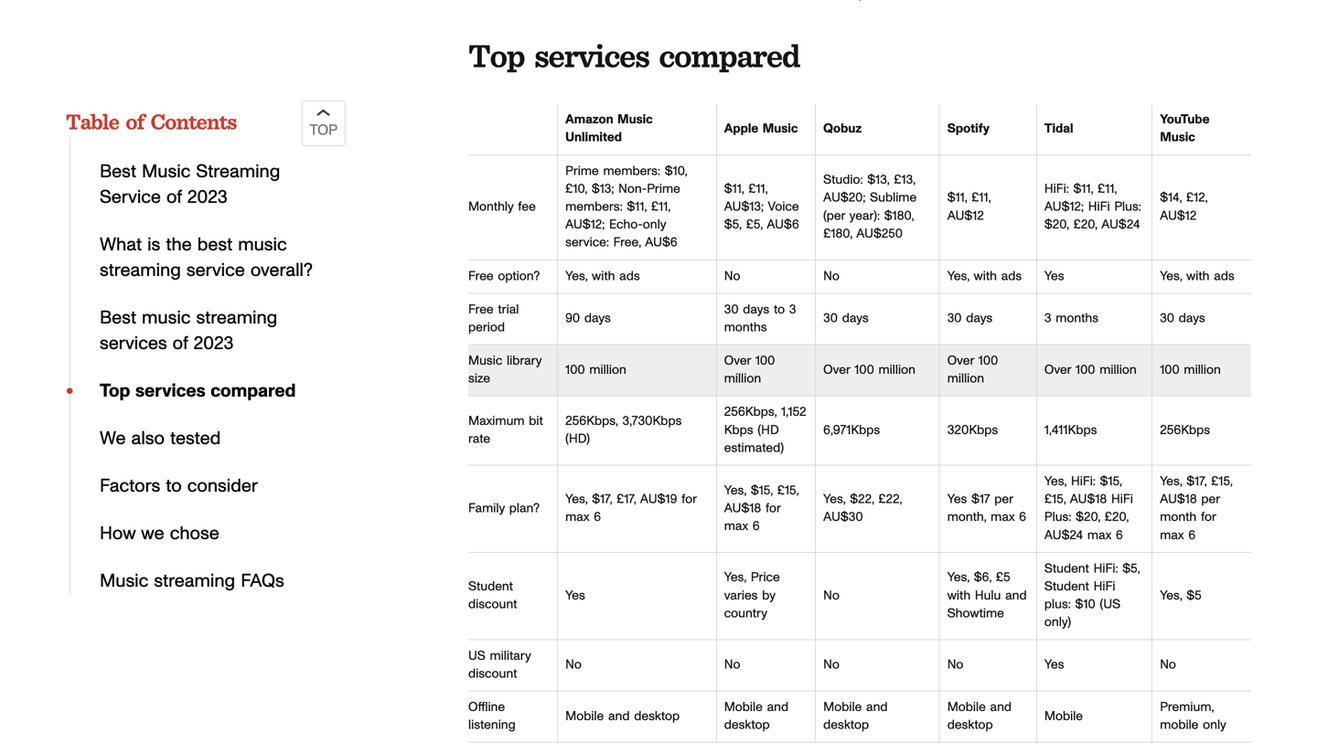 Task type: locate. For each thing, give the bounding box(es) containing it.
streaming down is
[[100, 262, 181, 280]]

discount inside us military discount
[[468, 668, 517, 681]]

0 horizontal spatial 256kbps,
[[566, 415, 618, 428]]

au$18 for yes, $17, £15, au$18 per month for max 6
[[1160, 494, 1197, 506]]

hifi: down tidal
[[1045, 183, 1069, 196]]

2 free from the top
[[468, 304, 494, 316]]

0 vertical spatial to
[[774, 304, 785, 316]]

plus: left $14,
[[1115, 201, 1142, 214]]

0 horizontal spatial au$24
[[1045, 530, 1083, 542]]

0 horizontal spatial plus:
[[1045, 512, 1072, 524]]

max
[[566, 512, 590, 524], [991, 512, 1015, 524], [724, 521, 749, 533], [1088, 530, 1112, 542], [1160, 530, 1184, 542]]

2 per from the left
[[1202, 494, 1221, 506]]

per inside 'yes $17 per month, max 6'
[[995, 494, 1014, 506]]

showtime
[[948, 608, 1004, 621]]

of inside 'best music streaming services of 2023'
[[173, 335, 188, 353]]

1 horizontal spatial to
[[774, 304, 785, 316]]

256kbps, inside 256kbps, 1,152 kbps (hd estimated)
[[724, 406, 777, 419]]

1 vertical spatial $5,
[[1123, 563, 1141, 576]]

0 vertical spatial prime
[[566, 165, 599, 178]]

0 horizontal spatial £15,
[[777, 485, 799, 498]]

$180,
[[884, 210, 914, 223]]

£11, left $14,
[[1098, 183, 1118, 196]]

0 vertical spatial hifi
[[1088, 201, 1110, 214]]

of right table
[[126, 108, 144, 135]]

for for au$18
[[766, 503, 781, 515]]

0 horizontal spatial au$18
[[724, 503, 761, 515]]

£15, for per
[[1211, 476, 1233, 489]]

au$18 up month
[[1160, 494, 1197, 506]]

music streaming faqs link
[[100, 573, 284, 591]]

0 horizontal spatial only
[[643, 219, 666, 232]]

2 discount from the top
[[468, 668, 517, 681]]

services up top services compared link
[[100, 335, 167, 353]]

1 vertical spatial services
[[100, 335, 167, 353]]

music inside best music streaming service of 2023
[[142, 163, 191, 181]]

0 vertical spatial plus:
[[1115, 201, 1142, 214]]

1 horizontal spatial au$6
[[767, 219, 799, 232]]

free left option?
[[468, 270, 494, 283]]

1 horizontal spatial yes, with ads
[[948, 270, 1022, 283]]

0 horizontal spatial yes, with ads
[[566, 270, 640, 283]]

1 vertical spatial au$24
[[1045, 530, 1083, 542]]

over 100 million up the 6,971kbps
[[824, 364, 916, 377]]

streaming down chose
[[154, 573, 235, 591]]

how we chose link
[[100, 525, 219, 543]]

au$18 for yes, $15, £15, au$18 for max 6
[[724, 503, 761, 515]]

over 100 million down the 30 days to 3 months
[[724, 355, 775, 386]]

0 vertical spatial music
[[238, 236, 287, 254]]

tested
[[170, 430, 221, 448]]

2023 inside 'best music streaming services of 2023'
[[194, 335, 234, 353]]

1 horizontal spatial for
[[766, 503, 781, 515]]

members:
[[603, 165, 661, 178], [566, 201, 623, 214]]

offline listening
[[468, 702, 516, 732]]

with down $11, £11, au$12
[[974, 270, 997, 283]]

top services compared link
[[100, 382, 296, 401]]

0 vertical spatial free
[[468, 270, 494, 283]]

1 horizontal spatial music
[[238, 236, 287, 254]]

library
[[507, 355, 542, 368]]

$22,
[[850, 494, 874, 506]]

2023 inside best music streaming service of 2023
[[187, 188, 228, 207]]

yes, with ads down "service:" on the left
[[566, 270, 640, 283]]

2023 down streaming
[[187, 188, 228, 207]]

2 vertical spatial hifi
[[1094, 581, 1116, 594]]

1 horizontal spatial compared
[[659, 36, 800, 75]]

1 vertical spatial to
[[166, 478, 182, 496]]

6 inside yes, $17, £15, au$18 per month for max 6
[[1189, 530, 1196, 542]]

au$18 inside yes, $17, £15, au$18 per month for max 6
[[1160, 494, 1197, 506]]

hifi left yes, $17, £15, au$18 per month for max 6
[[1112, 494, 1133, 506]]

month
[[1160, 512, 1197, 524]]

$17, up month
[[1187, 476, 1207, 489]]

per right $17
[[995, 494, 1014, 506]]

no
[[724, 270, 741, 283], [824, 270, 840, 283], [824, 590, 840, 603], [566, 659, 582, 672], [724, 659, 741, 672], [824, 659, 840, 672], [948, 659, 964, 672], [1160, 659, 1176, 672]]

hifi for $5,
[[1094, 581, 1116, 594]]

6 inside yes, hifi: $15, £15, au$18 hifi plus: $20, £20, au$24  max 6
[[1116, 530, 1123, 542]]

youtube music
[[1160, 114, 1210, 144]]

£20, inside hifi: $11, £11, au$12; hifi plus: $20, £20, au$24
[[1074, 219, 1098, 232]]

mobile and desktop
[[724, 702, 789, 732], [824, 702, 888, 732], [948, 702, 1012, 732], [566, 711, 680, 723]]

0 vertical spatial best
[[100, 163, 136, 181]]

music up unlimited
[[618, 114, 653, 126]]

$17,
[[1187, 476, 1207, 489], [592, 494, 612, 506]]

0 horizontal spatial au$12
[[948, 210, 984, 223]]

0 horizontal spatial 30 days
[[824, 313, 869, 325]]

hifi:
[[1045, 183, 1069, 196], [1071, 476, 1096, 489], [1094, 563, 1118, 576]]

1 horizontal spatial au$18
[[1070, 494, 1107, 506]]

for inside the yes, $17, £17, au$19 for max 6
[[682, 494, 697, 506]]

$15, down the "estimated)"
[[751, 485, 773, 498]]

au$6 right free,
[[645, 237, 678, 249]]

period
[[468, 322, 505, 334]]

for right au$19
[[682, 494, 697, 506]]

256kbps, up kbps in the right bottom of the page
[[724, 406, 777, 419]]

$13,
[[868, 174, 890, 187]]

1 horizontal spatial $15,
[[1100, 476, 1123, 489]]

0 horizontal spatial $20,
[[1045, 219, 1069, 232]]

$5
[[1187, 590, 1202, 603]]

2023 up top services compared link
[[194, 335, 234, 353]]

6 right month,
[[1019, 512, 1027, 524]]

1 vertical spatial compared
[[211, 382, 296, 401]]

yes, up varies
[[724, 572, 747, 585]]

for right month
[[1201, 512, 1217, 524]]

max up student hifi: $5, student hifi plus: $10 (us only) in the bottom right of the page
[[1088, 530, 1112, 542]]

£15, for for
[[777, 485, 799, 498]]

$11, right sublime
[[948, 192, 967, 205]]

£20, inside yes, hifi: $15, £15, au$18 hifi plus: $20, £20, au$24  max 6
[[1105, 512, 1129, 524]]

2 horizontal spatial top
[[468, 36, 525, 75]]

0 horizontal spatial $17,
[[592, 494, 612, 506]]

yes, left $5
[[1160, 590, 1183, 603]]

0 horizontal spatial prime
[[566, 165, 599, 178]]

0 vertical spatial au$12;
[[1045, 201, 1084, 214]]

for for au$19
[[682, 494, 697, 506]]

0 vertical spatial discount
[[468, 599, 517, 612]]

1 horizontal spatial $17,
[[1187, 476, 1207, 489]]

£15, inside yes, $17, £15, au$18 per month for max 6
[[1211, 476, 1233, 489]]

prime members: $10, £10, $13; non-prime members: $11, £11, au$12; echo-only service: free, au$6
[[566, 165, 688, 249]]

music inside amazon music unlimited
[[618, 114, 653, 126]]

members: down $13;
[[566, 201, 623, 214]]

prime up £10,
[[566, 165, 599, 178]]

yes, with ads
[[566, 270, 640, 283], [948, 270, 1022, 283], [1160, 270, 1235, 283]]

0 horizontal spatial compared
[[211, 382, 296, 401]]

max down month
[[1160, 530, 1184, 542]]

best inside 'best music streaming services of 2023'
[[100, 309, 136, 328]]

streaming down service
[[196, 309, 277, 328]]

0 horizontal spatial top services compared
[[100, 382, 296, 401]]

over 100 million
[[724, 355, 775, 386], [948, 355, 998, 386], [824, 364, 916, 377], [1045, 364, 1137, 377]]

1 yes, with ads from the left
[[566, 270, 640, 283]]

hifi inside yes, hifi: $15, £15, au$18 hifi plus: $20, £20, au$24  max 6
[[1112, 494, 1133, 506]]

6
[[594, 512, 601, 524], [1019, 512, 1027, 524], [753, 521, 760, 533], [1116, 530, 1123, 542], [1189, 530, 1196, 542]]

100 million down 90 days
[[566, 364, 627, 377]]

au$12; inside hifi: $11, £11, au$12; hifi plus: $20, £20, au$24
[[1045, 201, 1084, 214]]

over 100 million down 3 months
[[1045, 364, 1137, 377]]

$17, inside the yes, $17, £17, au$19 for max 6
[[592, 494, 612, 506]]

$20, inside hifi: $11, £11, au$12; hifi plus: $20, £20, au$24
[[1045, 219, 1069, 232]]

discount up us
[[468, 599, 517, 612]]

$14, £12, au$12
[[1160, 192, 1208, 223]]

chose
[[170, 525, 219, 543]]

£11, up au$13;
[[749, 183, 768, 196]]

compared up apple
[[659, 36, 800, 75]]

student for student hifi: $5, student hifi plus: $10 (us only)
[[1045, 563, 1089, 576]]

£15, inside yes, hifi: $15, £15, au$18 hifi plus: $20, £20, au$24  max 6
[[1045, 494, 1066, 506]]

2 best from the top
[[100, 309, 136, 328]]

2 vertical spatial services
[[135, 382, 206, 401]]

1 au$12 from the left
[[948, 210, 984, 223]]

100 up 256kbps
[[1160, 364, 1180, 377]]

1 vertical spatial best
[[100, 309, 136, 328]]

yes, down 1,411kbps
[[1045, 476, 1067, 489]]

members: up non-
[[603, 165, 661, 178]]

free option?
[[468, 270, 540, 283]]

yes up month,
[[948, 494, 967, 506]]

services up "amazon"
[[534, 36, 649, 75]]

yes, inside yes, $6, £5 with hulu and showtime
[[948, 572, 970, 585]]

yes, with ads down $14, £12, au$12
[[1160, 270, 1235, 283]]

$11, left $14,
[[1074, 183, 1094, 196]]

6 inside the yes, $17, £17, au$19 for max 6
[[594, 512, 601, 524]]

$17, left £17, at left bottom
[[592, 494, 612, 506]]

au$24 inside hifi: $11, £11, au$12; hifi plus: $20, £20, au$24
[[1102, 219, 1140, 232]]

ads
[[620, 270, 640, 283], [1002, 270, 1022, 283], [1214, 270, 1235, 283]]

premium, mobile only
[[1160, 702, 1227, 732]]

2 horizontal spatial au$18
[[1160, 494, 1197, 506]]

$11, up au$13;
[[724, 183, 744, 196]]

1 vertical spatial discount
[[468, 668, 517, 681]]

1 horizontal spatial 30 days
[[948, 313, 993, 325]]

2023 for streaming
[[187, 188, 228, 207]]

amazon music unlimited
[[566, 114, 653, 144]]

of for music
[[173, 335, 188, 353]]

1 vertical spatial of
[[166, 188, 182, 207]]

0 vertical spatial $20,
[[1045, 219, 1069, 232]]

$13;
[[592, 183, 614, 196]]

discount
[[468, 599, 517, 612], [468, 668, 517, 681]]

music inside youtube music
[[1160, 131, 1196, 144]]

plus:
[[1045, 599, 1071, 612]]

free up period in the top of the page
[[468, 304, 494, 316]]

yes, up month
[[1160, 476, 1183, 489]]

£11,
[[749, 183, 768, 196], [1098, 183, 1118, 196], [972, 192, 991, 205], [651, 201, 671, 214]]

0 vertical spatial au$24
[[1102, 219, 1140, 232]]

1 horizontal spatial £20,
[[1105, 512, 1129, 524]]

max up varies
[[724, 521, 749, 533]]

2 vertical spatial top
[[100, 382, 130, 401]]

1 vertical spatial 2023
[[194, 335, 234, 353]]

top services compared up the tested
[[100, 382, 296, 401]]

1 horizontal spatial prime
[[647, 183, 680, 196]]

top services compared up amazon music unlimited on the left top of the page
[[468, 36, 800, 75]]

with up the showtime
[[948, 590, 971, 603]]

top services compared element
[[468, 104, 1252, 744]]

1 horizontal spatial $5,
[[1123, 563, 1141, 576]]

£180,
[[824, 228, 853, 241]]

with inside yes, $6, £5 with hulu and showtime
[[948, 590, 971, 603]]

0 horizontal spatial music
[[142, 309, 191, 328]]

discount down us
[[468, 668, 517, 681]]

student inside student discount
[[468, 581, 513, 594]]

1 vertical spatial hifi:
[[1071, 476, 1096, 489]]

£20,
[[1074, 219, 1098, 232], [1105, 512, 1129, 524]]

0 vertical spatial top
[[468, 36, 525, 75]]

$11,
[[724, 183, 744, 196], [1074, 183, 1094, 196], [948, 192, 967, 205], [627, 201, 647, 214]]

hifi: inside hifi: $11, £11, au$12; hifi plus: $20, £20, au$24
[[1045, 183, 1069, 196]]

max inside "yes, $15, £15, au$18 for max 6"
[[724, 521, 749, 533]]

for inside "yes, $15, £15, au$18 for max 6"
[[766, 503, 781, 515]]

music up the size
[[468, 355, 503, 368]]

hifi: for student
[[1094, 563, 1118, 576]]

0 horizontal spatial ads
[[620, 270, 640, 283]]

0 vertical spatial au$6
[[767, 219, 799, 232]]

non-
[[619, 183, 647, 196]]

$11, £11, au$12
[[948, 192, 991, 223]]

over up the 6,971kbps
[[824, 364, 850, 377]]

0 vertical spatial $5,
[[724, 219, 742, 232]]

au$12
[[948, 210, 984, 223], [1160, 210, 1197, 223]]

top
[[468, 36, 525, 75], [310, 124, 338, 138], [100, 382, 130, 401]]

1 vertical spatial £20,
[[1105, 512, 1129, 524]]

yes, down the "estimated)"
[[724, 485, 747, 498]]

fee
[[518, 201, 536, 214]]

au$12 for $14,
[[1160, 210, 1197, 223]]

also
[[131, 430, 165, 448]]

studio:
[[824, 174, 863, 187]]

best up service
[[100, 163, 136, 181]]

0 vertical spatial hifi:
[[1045, 183, 1069, 196]]

apple music
[[724, 123, 798, 135]]

1 horizontal spatial 3
[[1045, 313, 1052, 325]]

$5, inside student hifi: $5, student hifi plus: $10 (us only)
[[1123, 563, 1141, 576]]

best inside best music streaming service of 2023
[[100, 163, 136, 181]]

6 up student hifi: $5, student hifi plus: $10 (us only) in the bottom right of the page
[[1116, 530, 1123, 542]]

1 vertical spatial music
[[142, 309, 191, 328]]

0 vertical spatial £20,
[[1074, 219, 1098, 232]]

yes, up au$30
[[824, 494, 846, 506]]

3
[[789, 304, 796, 316], [1045, 313, 1052, 325]]

au$12 inside $14, £12, au$12
[[1160, 210, 1197, 223]]

hifi left $14,
[[1088, 201, 1110, 214]]

au$19
[[640, 494, 677, 506]]

hifi: $11, £11, au$12; hifi plus: $20, £20, au$24
[[1045, 183, 1142, 232]]

1 vertical spatial prime
[[647, 183, 680, 196]]

2 horizontal spatial for
[[1201, 512, 1217, 524]]

0 horizontal spatial to
[[166, 478, 182, 496]]

6 up price
[[753, 521, 760, 533]]

best music streaming services of 2023
[[100, 309, 277, 353]]

1 horizontal spatial top
[[310, 124, 338, 138]]

only down premium,
[[1203, 720, 1227, 732]]

1 per from the left
[[995, 494, 1014, 506]]

au$24 left $14, £12, au$12
[[1102, 219, 1140, 232]]

hifi up (us
[[1094, 581, 1116, 594]]

music
[[238, 236, 287, 254], [142, 309, 191, 328]]

hifi inside hifi: $11, £11, au$12; hifi plus: $20, £20, au$24
[[1088, 201, 1110, 214]]

1 horizontal spatial au$12;
[[1045, 201, 1084, 214]]

echo-
[[609, 219, 643, 232]]

256kbps, up "(hd)"
[[566, 415, 618, 428]]

0 horizontal spatial per
[[995, 494, 1014, 506]]

$11, inside prime members: $10, £10, $13; non-prime members: $11, £11, au$12; echo-only service: free, au$6
[[627, 201, 647, 214]]

prime down $10,
[[647, 183, 680, 196]]

music up overall?
[[238, 236, 287, 254]]

music down how on the bottom left
[[100, 573, 148, 591]]

1 best from the top
[[100, 163, 136, 181]]

0 horizontal spatial months
[[724, 322, 767, 334]]

compared up the tested
[[211, 382, 296, 401]]

$11, down non-
[[627, 201, 647, 214]]

us
[[468, 650, 486, 663]]

services
[[534, 36, 649, 75], [100, 335, 167, 353], [135, 382, 206, 401]]

320kbps
[[948, 424, 998, 437]]

premium,
[[1160, 702, 1215, 714]]

yes inside 'yes $17 per month, max 6'
[[948, 494, 967, 506]]

0 horizontal spatial 100 million
[[566, 364, 627, 377]]

music down service
[[142, 309, 191, 328]]

au$6 down voice
[[767, 219, 799, 232]]

0 horizontal spatial 3
[[789, 304, 796, 316]]

music inside what is the best music streaming service overall?
[[238, 236, 287, 254]]

1 vertical spatial $20,
[[1076, 512, 1101, 524]]

2 vertical spatial of
[[173, 335, 188, 353]]

0 vertical spatial 2023
[[187, 188, 228, 207]]

hifi: inside student hifi: $5, student hifi plus: $10 (us only)
[[1094, 563, 1118, 576]]

tidal
[[1045, 123, 1074, 135]]

best music streaming services of 2023 link
[[100, 309, 277, 353]]

1 vertical spatial only
[[1203, 720, 1227, 732]]

256kbps, inside 256kbps, 3,730kbps (hd)
[[566, 415, 618, 428]]

2 horizontal spatial ads
[[1214, 270, 1235, 283]]

1 horizontal spatial 100 million
[[1160, 364, 1221, 377]]

2 vertical spatial streaming
[[154, 573, 235, 591]]

au$18 down 1,411kbps
[[1070, 494, 1107, 506]]

service
[[100, 188, 161, 207]]

hifi: inside yes, hifi: $15, £15, au$18 hifi plus: $20, £20, au$24  max 6
[[1071, 476, 1096, 489]]

1 horizontal spatial $20,
[[1076, 512, 1101, 524]]

6 right plan?
[[594, 512, 601, 524]]

£11, down spotify at the right
[[972, 192, 991, 205]]

best down what
[[100, 309, 136, 328]]

1 100 million from the left
[[566, 364, 627, 377]]

yes, inside yes, $22, £22, au$30
[[824, 494, 846, 506]]

0 horizontal spatial $5,
[[724, 219, 742, 232]]

0 horizontal spatial for
[[682, 494, 697, 506]]

$17, inside yes, $17, £15, au$18 per month for max 6
[[1187, 476, 1207, 489]]

1 horizontal spatial au$12
[[1160, 210, 1197, 223]]

student
[[1045, 563, 1089, 576], [468, 581, 513, 594], [1045, 581, 1089, 594]]

only down non-
[[643, 219, 666, 232]]

1 horizontal spatial only
[[1203, 720, 1227, 732]]

hifi inside student hifi: $5, student hifi plus: $10 (us only)
[[1094, 581, 1116, 594]]

over up 320kbps
[[948, 355, 974, 368]]

$20, right $11, £11, au$12
[[1045, 219, 1069, 232]]

yes, $17, £17, au$19 for max 6
[[566, 494, 697, 524]]

au$12;
[[1045, 201, 1084, 214], [566, 219, 605, 232]]

au$12; up "service:" on the left
[[566, 219, 605, 232]]

max right plan?
[[566, 512, 590, 524]]

1 vertical spatial free
[[468, 304, 494, 316]]

1 vertical spatial au$6
[[645, 237, 678, 249]]

2 30 days from the left
[[948, 313, 993, 325]]

services inside 'best music streaming services of 2023'
[[100, 335, 167, 353]]

hifi
[[1088, 201, 1110, 214], [1112, 494, 1133, 506], [1094, 581, 1116, 594]]

2 au$12 from the left
[[1160, 210, 1197, 223]]

days
[[743, 304, 770, 316], [584, 313, 611, 325], [842, 313, 869, 325], [966, 313, 993, 325], [1179, 313, 1206, 325]]

6 down month
[[1189, 530, 1196, 542]]

best
[[100, 163, 136, 181], [100, 309, 136, 328]]

1 vertical spatial members:
[[566, 201, 623, 214]]

with
[[592, 270, 615, 283], [974, 270, 997, 283], [1187, 270, 1210, 283], [948, 590, 971, 603]]

with down "service:" on the left
[[592, 270, 615, 283]]

au$18 inside "yes, $15, £15, au$18 for max 6"
[[724, 503, 761, 515]]

1 vertical spatial streaming
[[196, 309, 277, 328]]

100 down 90
[[566, 364, 585, 377]]

£15,
[[1211, 476, 1233, 489], [777, 485, 799, 498], [1045, 494, 1066, 506]]

max inside yes, $17, £15, au$18 per month for max 6
[[1160, 530, 1184, 542]]

au$12 right $180,
[[948, 210, 984, 223]]

with down $14, £12, au$12
[[1187, 270, 1210, 283]]

£11, inside prime members: $10, £10, $13; non-prime members: $11, £11, au$12; echo-only service: free, au$6
[[651, 201, 671, 214]]

1 free from the top
[[468, 270, 494, 283]]

2 horizontal spatial 30 days
[[1160, 313, 1206, 325]]

au$24 up student hifi: $5, student hifi plus: $10 (us only) in the bottom right of the page
[[1045, 530, 1083, 542]]

hifi: down 1,411kbps
[[1071, 476, 1096, 489]]

and inside yes, $6, £5 with hulu and showtime
[[1006, 590, 1027, 603]]

£15, inside "yes, $15, £15, au$18 for max 6"
[[777, 485, 799, 498]]

of inside best music streaming service of 2023
[[166, 188, 182, 207]]

0 vertical spatial top services compared
[[468, 36, 800, 75]]

1 vertical spatial $17,
[[592, 494, 612, 506]]

faqs
[[241, 573, 284, 591]]

0 vertical spatial services
[[534, 36, 649, 75]]

au$24
[[1102, 219, 1140, 232], [1045, 530, 1083, 542]]

to
[[774, 304, 785, 316], [166, 478, 182, 496]]

to inside the 30 days to 3 months
[[774, 304, 785, 316]]

0 horizontal spatial $15,
[[751, 485, 773, 498]]

3 months
[[1045, 313, 1099, 325]]

free inside free trial period
[[468, 304, 494, 316]]

max right month,
[[991, 512, 1015, 524]]

table of contents
[[66, 108, 236, 135]]

$17, for £17,
[[592, 494, 612, 506]]

au$12; down tidal
[[1045, 201, 1084, 214]]

0 vertical spatial only
[[643, 219, 666, 232]]

bit
[[529, 415, 543, 428]]

$20, inside yes, hifi: $15, £15, au$18 hifi plus: $20, £20, au$24  max 6
[[1076, 512, 1101, 524]]

1 horizontal spatial ads
[[1002, 270, 1022, 283]]

varies
[[724, 590, 758, 603]]

2 ads from the left
[[1002, 270, 1022, 283]]

au$12 inside $11, £11, au$12
[[948, 210, 984, 223]]

yes, inside yes, price varies by country
[[724, 572, 747, 585]]



Task type: vqa. For each thing, say whether or not it's contained in the screenshot.


Task type: describe. For each thing, give the bounding box(es) containing it.
yes, inside yes, $17, £15, au$18 per month for max 6
[[1160, 476, 1183, 489]]

$11, £11, au$13; voice $5, £5, au$6
[[724, 183, 799, 232]]

sublime
[[870, 192, 917, 205]]

£11, inside hifi: $11, £11, au$12; hifi plus: $20, £20, au$24
[[1098, 183, 1118, 196]]

studio: $13, £13, au$20; sublime (per year): $180, £180, au$250
[[824, 174, 917, 241]]

music for youtube
[[1160, 131, 1196, 144]]

1 discount from the top
[[468, 599, 517, 612]]

yes, down $11, £11, au$12
[[948, 270, 970, 283]]

the
[[166, 236, 192, 254]]

factors to consider link
[[100, 478, 258, 496]]

1 30 days from the left
[[824, 313, 869, 325]]

$11, inside $11, £11, au$13; voice $5, £5, au$6
[[724, 183, 744, 196]]

(hd
[[758, 424, 779, 437]]

month,
[[948, 512, 987, 524]]

0 vertical spatial members:
[[603, 165, 661, 178]]

service
[[187, 262, 245, 280]]

au$6 inside $11, £11, au$13; voice $5, £5, au$6
[[767, 219, 799, 232]]

100 down the 30 days to 3 months
[[756, 355, 775, 368]]

maximum
[[468, 415, 525, 428]]

days inside the 30 days to 3 months
[[743, 304, 770, 316]]

256kbps, for kbps
[[724, 406, 777, 419]]

year):
[[850, 210, 880, 223]]

£5,
[[746, 219, 763, 232]]

au$12 for $11,
[[948, 210, 984, 223]]

monthly
[[468, 201, 514, 214]]

over down 3 months
[[1045, 364, 1072, 377]]

0 vertical spatial of
[[126, 108, 144, 135]]

90 days
[[566, 313, 611, 325]]

voice
[[768, 201, 799, 214]]

student hifi: $5, student hifi plus: $10 (us only)
[[1045, 563, 1141, 630]]

best for best music streaming services of 2023
[[100, 309, 136, 328]]

2023 for streaming
[[194, 335, 234, 353]]

yes, inside the yes, $17, £17, au$19 for max 6
[[566, 494, 588, 506]]

£13,
[[894, 174, 916, 187]]

plan?
[[509, 503, 540, 515]]

max inside 'yes $17 per month, max 6'
[[991, 512, 1015, 524]]

256kbps
[[1160, 424, 1210, 437]]

256kbps, for (hd)
[[566, 415, 618, 428]]

per inside yes, $17, £15, au$18 per month for max 6
[[1202, 494, 1221, 506]]

100 up the 6,971kbps
[[855, 364, 874, 377]]

yes, $22, £22, au$30
[[824, 494, 903, 524]]

yes right student discount
[[566, 590, 585, 603]]

3,730kbps
[[623, 415, 682, 428]]

student for student discount
[[468, 581, 513, 594]]

unlimited
[[566, 131, 622, 144]]

what is the best music streaming service overall?
[[100, 236, 313, 280]]

only inside prime members: $10, £10, $13; non-prime members: $11, £11, au$12; echo-only service: free, au$6
[[643, 219, 666, 232]]

of for music
[[166, 188, 182, 207]]

30 days to 3 months
[[724, 304, 796, 334]]

apple
[[724, 123, 759, 135]]

au$20;
[[824, 192, 866, 205]]

best music streaming service of 2023 link
[[100, 163, 280, 207]]

1,152
[[781, 406, 806, 419]]

0 vertical spatial compared
[[659, 36, 800, 75]]

$15, inside "yes, $15, £15, au$18 for max 6"
[[751, 485, 773, 498]]

youtube
[[1160, 114, 1210, 126]]

3 ads from the left
[[1214, 270, 1235, 283]]

how
[[100, 525, 136, 543]]

100 up 320kbps
[[979, 355, 998, 368]]

yes, $15, £15, au$18 for max 6
[[724, 485, 799, 533]]

monthly fee
[[468, 201, 536, 214]]

256kbps, 3,730kbps (hd)
[[566, 415, 682, 446]]

military
[[490, 650, 531, 663]]

only)
[[1045, 617, 1071, 630]]

1 horizontal spatial top services compared
[[468, 36, 800, 75]]

au$250
[[857, 228, 903, 241]]

offline
[[468, 702, 505, 714]]

£5
[[996, 572, 1011, 585]]

1 vertical spatial top
[[310, 124, 338, 138]]

music for apple
[[763, 123, 798, 135]]

is
[[147, 236, 160, 254]]

$11, inside $11, £11, au$12
[[948, 192, 967, 205]]

best
[[197, 236, 233, 254]]

yes down only)
[[1045, 659, 1064, 672]]

streaming inside 'best music streaming services of 2023'
[[196, 309, 277, 328]]

family plan?
[[468, 503, 540, 515]]

au$18 inside yes, hifi: $15, £15, au$18 hifi plus: $20, £20, au$24  max 6
[[1070, 494, 1107, 506]]

au$13;
[[724, 201, 764, 214]]

max inside the yes, $17, £17, au$19 for max 6
[[566, 512, 590, 524]]

streaming inside what is the best music streaming service overall?
[[100, 262, 181, 280]]

£11, inside $11, £11, au$13; voice $5, £5, au$6
[[749, 183, 768, 196]]

music for amazon
[[618, 114, 653, 126]]

what
[[100, 236, 142, 254]]

yes, $17, £15, au$18 per month for max 6
[[1160, 476, 1233, 542]]

we
[[141, 525, 164, 543]]

streaming
[[196, 163, 280, 181]]

yes, price varies by country
[[724, 572, 780, 621]]

maximum bit rate
[[468, 415, 543, 446]]

option?
[[498, 270, 540, 283]]

student discount
[[468, 581, 517, 612]]

$15, inside yes, hifi: $15, £15, au$18 hifi plus: $20, £20, au$24  max 6
[[1100, 476, 1123, 489]]

plus: inside yes, hifi: $15, £15, au$18 hifi plus: $20, £20, au$24  max 6
[[1045, 512, 1072, 524]]

90
[[566, 313, 580, 325]]

plus: inside hifi: $11, £11, au$12; hifi plus: $20, £20, au$24
[[1115, 201, 1142, 214]]

au$12; inside prime members: $10, £10, $13; non-prime members: $11, £11, au$12; echo-only service: free, au$6
[[566, 219, 605, 232]]

free trial period
[[468, 304, 519, 334]]

100 down 3 months
[[1076, 364, 1096, 377]]

$5, inside $11, £11, au$13; voice $5, £5, au$6
[[724, 219, 742, 232]]

only inside premium, mobile only
[[1203, 720, 1227, 732]]

6,971kbps
[[824, 424, 880, 437]]

max inside yes, hifi: $15, £15, au$18 hifi plus: $20, £20, au$24  max 6
[[1088, 530, 1112, 542]]

au$30
[[824, 512, 863, 524]]

$17, for £15,
[[1187, 476, 1207, 489]]

2 100 million from the left
[[1160, 364, 1221, 377]]

$10
[[1075, 599, 1096, 612]]

3 inside the 30 days to 3 months
[[789, 304, 796, 316]]

$11, inside hifi: $11, £11, au$12; hifi plus: $20, £20, au$24
[[1074, 183, 1094, 196]]

256kbps, 1,152 kbps (hd estimated)
[[724, 406, 806, 455]]

over 100 million up 320kbps
[[948, 355, 998, 386]]

how we chose
[[100, 525, 219, 543]]

au$24 inside yes, hifi: $15, £15, au$18 hifi plus: $20, £20, au$24  max 6
[[1045, 530, 1083, 542]]

best for best music streaming service of 2023
[[100, 163, 136, 181]]

we also tested
[[100, 430, 221, 448]]

$6,
[[974, 572, 992, 585]]

2 yes, with ads from the left
[[948, 270, 1022, 283]]

listening
[[468, 720, 516, 732]]

contents
[[151, 108, 236, 135]]

hifi for £11,
[[1088, 201, 1110, 214]]

family
[[468, 503, 505, 515]]

qobuz
[[824, 123, 862, 135]]

over down the 30 days to 3 months
[[724, 355, 751, 368]]

music streaming faqs
[[100, 573, 284, 591]]

months inside the 30 days to 3 months
[[724, 322, 767, 334]]

free for free trial period
[[468, 304, 494, 316]]

us military discount
[[468, 650, 531, 681]]

6 inside "yes, $15, £15, au$18 for max 6"
[[753, 521, 760, 533]]

music inside 'best music streaming services of 2023'
[[142, 309, 191, 328]]

hifi: for yes,
[[1071, 476, 1096, 489]]

yes, $5
[[1160, 590, 1202, 603]]

hulu
[[975, 590, 1001, 603]]

(hd)
[[566, 433, 590, 446]]

3 yes, with ads from the left
[[1160, 270, 1235, 283]]

best music streaming service of 2023
[[100, 163, 280, 207]]

yes, inside yes, hifi: $15, £15, au$18 hifi plus: $20, £20, au$24  max 6
[[1045, 476, 1067, 489]]

yes, down "service:" on the left
[[566, 270, 588, 283]]

yes, $6, £5 with hulu and showtime
[[948, 572, 1027, 621]]

1 ads from the left
[[620, 270, 640, 283]]

consider
[[187, 478, 258, 496]]

size
[[468, 373, 490, 386]]

amazon
[[566, 114, 614, 126]]

au$6 inside prime members: $10, £10, $13; non-prime members: $11, £11, au$12; echo-only service: free, au$6
[[645, 237, 678, 249]]

for inside yes, $17, £15, au$18 per month for max 6
[[1201, 512, 1217, 524]]

mobile
[[1160, 720, 1199, 732]]

yes up 3 months
[[1045, 270, 1064, 283]]

price
[[751, 572, 780, 585]]

free for free option?
[[468, 270, 494, 283]]

yes $17 per month, max 6
[[948, 494, 1027, 524]]

3 30 days from the left
[[1160, 313, 1206, 325]]

£11, inside $11, £11, au$12
[[972, 192, 991, 205]]

30 inside the 30 days to 3 months
[[724, 304, 739, 316]]

yes, inside "yes, $15, £15, au$18 for max 6"
[[724, 485, 747, 498]]

1 horizontal spatial months
[[1056, 313, 1099, 325]]

$10,
[[665, 165, 688, 178]]

we also tested link
[[100, 430, 221, 448]]

6 inside 'yes $17 per month, max 6'
[[1019, 512, 1027, 524]]

yes, down $14, £12, au$12
[[1160, 270, 1183, 283]]

$14,
[[1160, 192, 1182, 205]]

estimated)
[[724, 442, 784, 455]]

music for best
[[142, 163, 191, 181]]

0 horizontal spatial top
[[100, 382, 130, 401]]

£10,
[[566, 183, 587, 196]]

music inside music library size
[[468, 355, 503, 368]]



